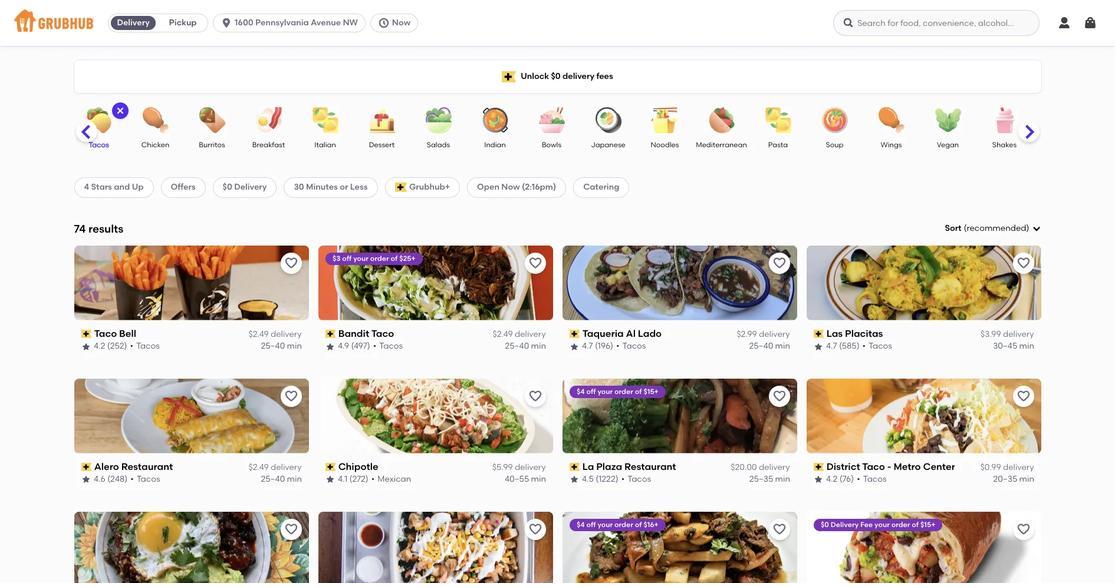 Task type: describe. For each thing, give the bounding box(es) containing it.
4.1 (272)
[[338, 475, 368, 485]]

taco for district
[[862, 462, 885, 473]]

4.2 for district taco - metro center
[[826, 475, 837, 485]]

of right fee
[[912, 521, 918, 529]]

main navigation navigation
[[0, 0, 1115, 46]]

sort
[[945, 223, 961, 234]]

your for $4 off your order of $16+
[[597, 521, 612, 529]]

breakfast
[[252, 141, 285, 149]]

fee
[[860, 521, 873, 529]]

order for $15+
[[614, 388, 633, 396]]

star icon image for las placitas
[[813, 342, 823, 352]]

save this restaurant image for taqueria al lado
[[772, 256, 786, 271]]

unlock
[[521, 71, 549, 81]]

• for alero restaurant
[[130, 475, 133, 485]]

al
[[626, 328, 635, 340]]

star icon image for taco bell
[[81, 342, 91, 352]]

$0 delivery fee your order of $15+
[[821, 521, 935, 529]]

grubhub plus flag logo image for grubhub+
[[395, 183, 407, 192]]

svg image inside 1600 pennsylvania avenue nw button
[[221, 17, 232, 29]]

4.6
[[93, 475, 105, 485]]

subscription pass image for district taco - metro center
[[813, 463, 824, 472]]

subscription pass image for chipotle
[[325, 463, 336, 472]]

chipotle logo image
[[318, 379, 553, 454]]

(2:16pm)
[[522, 182, 556, 192]]

25–40 min for alero restaurant
[[261, 475, 302, 485]]

delivery for bandit taco
[[515, 330, 546, 340]]

shakes image
[[984, 107, 1025, 133]]

save this restaurant image for chipotle
[[528, 390, 542, 404]]

25–35
[[749, 475, 773, 485]]

$3.99 delivery
[[981, 330, 1034, 340]]

order for $25+
[[370, 255, 389, 263]]

of for $25+
[[390, 255, 397, 263]]

$2.99
[[737, 330, 757, 340]]

japanese
[[591, 141, 625, 149]]

4 stars and up
[[84, 182, 144, 192]]

star icon image for chipotle
[[325, 476, 335, 485]]

$4 for $4 off your order of $16+
[[576, 521, 584, 529]]

$2.99 delivery
[[737, 330, 790, 340]]

30–45 min
[[993, 342, 1034, 352]]

stars
[[91, 182, 112, 192]]

pennsylvania
[[255, 18, 309, 28]]

salads image
[[418, 107, 459, 133]]

off for la
[[586, 388, 596, 396]]

the well dressed burrito logo image
[[562, 512, 797, 584]]

4.9
[[338, 342, 349, 352]]

off for bandit
[[342, 255, 351, 263]]

min for la plaza restaurant
[[775, 475, 790, 485]]

30 minutes or less
[[294, 182, 368, 192]]

grubhub+
[[409, 182, 450, 192]]

and
[[114, 182, 130, 192]]

(1222)
[[595, 475, 618, 485]]

• for taqueria al lado
[[616, 342, 619, 352]]

Search for food, convenience, alcohol... search field
[[833, 10, 1040, 36]]

)
[[1026, 223, 1029, 234]]

2 vertical spatial off
[[586, 521, 596, 529]]

of for $16+
[[635, 521, 642, 529]]

4.5
[[582, 475, 593, 485]]

save this restaurant image for sol mexican grill logo
[[528, 523, 542, 537]]

star icon image for taqueria al lado
[[569, 342, 579, 352]]

plaza
[[596, 462, 622, 473]]

1 horizontal spatial svg image
[[1057, 16, 1071, 30]]

mediterranean
[[696, 141, 747, 149]]

• tacos for bandit
[[373, 342, 403, 352]]

$0 for $0 delivery fee your order of $15+
[[821, 521, 829, 529]]

order right fee
[[891, 521, 910, 529]]

pickup
[[169, 18, 197, 28]]

(272)
[[349, 475, 368, 485]]

save this restaurant image for taco bell
[[284, 256, 298, 271]]

delivery for la plaza restaurant
[[759, 463, 790, 473]]

min for las placitas
[[1019, 342, 1034, 352]]

$25+
[[399, 255, 415, 263]]

less
[[350, 182, 368, 192]]

subscription pass image for alero restaurant
[[81, 463, 91, 472]]

fees
[[596, 71, 613, 81]]

svg image inside now button
[[378, 17, 390, 29]]

or
[[340, 182, 348, 192]]

bandit taco
[[338, 328, 394, 340]]

$2.49 for bandit taco
[[493, 330, 513, 340]]

tacos down tacos "image"
[[89, 141, 109, 149]]

qdoba mexican eats logo image
[[806, 512, 1041, 584]]

pasta image
[[757, 107, 799, 133]]

$4 for $4 off your order of $15+
[[576, 388, 584, 396]]

lado
[[638, 328, 661, 340]]

(76)
[[839, 475, 854, 485]]

$4 off your order of $16+
[[576, 521, 658, 529]]

wings
[[881, 141, 902, 149]]

1600
[[235, 18, 253, 28]]

las placitas
[[826, 328, 883, 340]]

2 horizontal spatial svg image
[[1083, 16, 1097, 30]]

vegan
[[937, 141, 959, 149]]

open now (2:16pm)
[[477, 182, 556, 192]]

min for bandit taco
[[531, 342, 546, 352]]

none field containing sort
[[945, 223, 1041, 235]]

sol mexican grill logo image
[[318, 512, 553, 584]]

save this restaurant image for far east taco grille logo
[[284, 523, 298, 537]]

4.7 for las placitas
[[826, 342, 837, 352]]

minutes
[[306, 182, 338, 192]]

las placitas logo image
[[806, 246, 1041, 321]]

delivery button
[[109, 14, 158, 32]]

results
[[88, 222, 123, 236]]

save this restaurant image for district taco - metro center
[[1016, 390, 1030, 404]]

25–40 for taco bell
[[261, 342, 285, 352]]

• for las placitas
[[862, 342, 865, 352]]

$20.00
[[731, 463, 757, 473]]

alero restaurant logo image
[[74, 379, 309, 454]]

$5.99 delivery
[[492, 463, 546, 473]]

30–45
[[993, 342, 1017, 352]]

1 horizontal spatial now
[[501, 182, 520, 192]]

4.2 (252)
[[93, 342, 127, 352]]

4.6 (248)
[[93, 475, 127, 485]]

breakfast image
[[248, 107, 289, 133]]

$5.99
[[492, 463, 513, 473]]

japanese image
[[588, 107, 629, 133]]

• tacos for las
[[862, 342, 892, 352]]

• mexican
[[371, 475, 411, 485]]

(196)
[[595, 342, 613, 352]]

indian
[[484, 141, 506, 149]]

svg image right )
[[1032, 224, 1041, 234]]

pasta
[[768, 141, 788, 149]]

noodles
[[651, 141, 679, 149]]

$3 off your order of $25+
[[332, 255, 415, 263]]

indian image
[[474, 107, 516, 133]]

delivery for taqueria al lado
[[759, 330, 790, 340]]

svg image left chicken image
[[115, 106, 125, 116]]

delivery for district taco - metro center
[[1003, 463, 1034, 473]]

now button
[[370, 14, 423, 32]]

• tacos for taco
[[130, 342, 159, 352]]

• tacos for district
[[857, 475, 886, 485]]

$0 delivery
[[223, 182, 267, 192]]

tacos image
[[78, 107, 119, 133]]

up
[[132, 182, 144, 192]]

italian
[[314, 141, 336, 149]]

catering
[[583, 182, 619, 192]]

4.1
[[338, 475, 347, 485]]

now inside now button
[[392, 18, 410, 28]]

4.2 (76)
[[826, 475, 854, 485]]

nw
[[343, 18, 358, 28]]

open
[[477, 182, 499, 192]]

subscription pass image for bandit taco
[[325, 330, 336, 339]]

min for taqueria al lado
[[775, 342, 790, 352]]

$0.99
[[980, 463, 1001, 473]]

star icon image for la plaza restaurant
[[569, 476, 579, 485]]

40–55
[[504, 475, 529, 485]]

$4 off your order of $15+
[[576, 388, 658, 396]]

delivery for chipotle
[[515, 463, 546, 473]]

$2.49 delivery for alero restaurant
[[249, 463, 302, 473]]

star icon image for bandit taco
[[325, 342, 335, 352]]

$0 for $0 delivery
[[223, 182, 232, 192]]

italian image
[[305, 107, 346, 133]]

mexican
[[377, 475, 411, 485]]

subscription pass image for taco bell
[[81, 330, 91, 339]]

bowls image
[[531, 107, 572, 133]]

min for district taco - metro center
[[1019, 475, 1034, 485]]

4.7 (196)
[[582, 342, 613, 352]]



Task type: locate. For each thing, give the bounding box(es) containing it.
• tacos
[[130, 342, 159, 352], [373, 342, 403, 352], [616, 342, 646, 352], [862, 342, 892, 352], [130, 475, 160, 485], [621, 475, 651, 485], [857, 475, 886, 485]]

2 vertical spatial $0
[[821, 521, 829, 529]]

taco right bandit
[[371, 328, 394, 340]]

noodles image
[[644, 107, 685, 133]]

$2.49 for taco bell
[[249, 330, 269, 340]]

1600 pennsylvania avenue nw button
[[213, 14, 370, 32]]

your for $4 off your order of $15+
[[597, 388, 612, 396]]

taqueria al lado logo image
[[562, 246, 797, 321]]

4.7 for taqueria al lado
[[582, 342, 593, 352]]

2 vertical spatial delivery
[[830, 521, 858, 529]]

$3.99
[[981, 330, 1001, 340]]

0 horizontal spatial subscription pass image
[[569, 463, 580, 472]]

delivery for las placitas
[[1003, 330, 1034, 340]]

1 vertical spatial grubhub plus flag logo image
[[395, 183, 407, 192]]

wings image
[[871, 107, 912, 133]]

25–40 for alero restaurant
[[261, 475, 285, 485]]

subscription pass image left taqueria
[[569, 330, 580, 339]]

grubhub plus flag logo image
[[502, 71, 516, 82], [395, 183, 407, 192]]

min for alero restaurant
[[287, 475, 302, 485]]

sort ( recommended )
[[945, 223, 1029, 234]]

district
[[826, 462, 860, 473]]

$2.49 delivery for bandit taco
[[493, 330, 546, 340]]

4.7
[[582, 342, 593, 352], [826, 342, 837, 352]]

0 horizontal spatial 4.2
[[93, 342, 105, 352]]

$4 down 4.5
[[576, 521, 584, 529]]

4.2 left the (76)
[[826, 475, 837, 485]]

tacos for taqueria al lado
[[622, 342, 646, 352]]

1 vertical spatial $15+
[[920, 521, 935, 529]]

star icon image left 4.2 (252) at the left bottom
[[81, 342, 91, 352]]

las
[[826, 328, 842, 340]]

•
[[130, 342, 133, 352], [373, 342, 376, 352], [616, 342, 619, 352], [862, 342, 865, 352], [130, 475, 133, 485], [371, 475, 374, 485], [621, 475, 624, 485], [857, 475, 860, 485]]

1 $4 from the top
[[576, 388, 584, 396]]

0 horizontal spatial 4.7
[[582, 342, 593, 352]]

2 $4 from the top
[[576, 521, 584, 529]]

recommended
[[967, 223, 1026, 234]]

$20.00 delivery
[[731, 463, 790, 473]]

tacos for district taco - metro center
[[863, 475, 886, 485]]

subscription pass image for la plaza restaurant
[[569, 463, 580, 472]]

1 vertical spatial off
[[586, 388, 596, 396]]

$3
[[332, 255, 340, 263]]

2 4.7 from the left
[[826, 342, 837, 352]]

star icon image for alero restaurant
[[81, 476, 91, 485]]

0 vertical spatial off
[[342, 255, 351, 263]]

None field
[[945, 223, 1041, 235]]

74
[[74, 222, 86, 236]]

• tacos down la plaza restaurant
[[621, 475, 651, 485]]

$16+
[[643, 521, 658, 529]]

order left $16+
[[614, 521, 633, 529]]

taco bell logo image
[[74, 246, 309, 321]]

subscription pass image left taco bell
[[81, 330, 91, 339]]

0 vertical spatial subscription pass image
[[813, 330, 824, 339]]

svg image
[[1057, 16, 1071, 30], [1083, 16, 1097, 30], [843, 17, 854, 29]]

burritos image
[[191, 107, 233, 133]]

1 vertical spatial 4.2
[[826, 475, 837, 485]]

svg image right nw
[[378, 17, 390, 29]]

offers
[[171, 182, 196, 192]]

0 vertical spatial 4.2
[[93, 342, 105, 352]]

subscription pass image left the chipotle
[[325, 463, 336, 472]]

$4 down 4.7 (196)
[[576, 388, 584, 396]]

save this restaurant image for las placitas logo
[[1016, 256, 1030, 271]]

star icon image left 4.6
[[81, 476, 91, 485]]

subscription pass image for las placitas
[[813, 330, 824, 339]]

your right $3
[[353, 255, 368, 263]]

25–40 for bandit taco
[[505, 342, 529, 352]]

grubhub plus flag logo image for unlock $0 delivery fees
[[502, 71, 516, 82]]

• down alero restaurant
[[130, 475, 133, 485]]

alero
[[94, 462, 119, 473]]

1 vertical spatial delivery
[[234, 182, 267, 192]]

off right $3
[[342, 255, 351, 263]]

(497)
[[351, 342, 370, 352]]

0 horizontal spatial grubhub plus flag logo image
[[395, 183, 407, 192]]

delivery inside button
[[117, 18, 150, 28]]

$0 left fee
[[821, 521, 829, 529]]

svg image left 1600
[[221, 17, 232, 29]]

la plaza restaurant
[[582, 462, 676, 473]]

delivery for alero restaurant
[[271, 463, 302, 473]]

your
[[353, 255, 368, 263], [597, 388, 612, 396], [597, 521, 612, 529], [874, 521, 889, 529]]

• tacos down district taco - metro center
[[857, 475, 886, 485]]

star icon image left 4.7 (585)
[[813, 342, 823, 352]]

• for la plaza restaurant
[[621, 475, 624, 485]]

1 horizontal spatial taco
[[371, 328, 394, 340]]

1 horizontal spatial grubhub plus flag logo image
[[502, 71, 516, 82]]

$2.49 delivery for taco bell
[[249, 330, 302, 340]]

1 horizontal spatial delivery
[[234, 182, 267, 192]]

• down la plaza restaurant
[[621, 475, 624, 485]]

0 vertical spatial delivery
[[117, 18, 150, 28]]

$0.99 delivery
[[980, 463, 1034, 473]]

restaurant up (248) at left bottom
[[121, 462, 173, 473]]

now right 'open'
[[501, 182, 520, 192]]

1600 pennsylvania avenue nw
[[235, 18, 358, 28]]

subscription pass image left bandit
[[325, 330, 336, 339]]

• tacos down placitas
[[862, 342, 892, 352]]

star icon image left 4.5
[[569, 476, 579, 485]]

1 horizontal spatial $15+
[[920, 521, 935, 529]]

off down 4.5
[[586, 521, 596, 529]]

of down al
[[635, 388, 642, 396]]

4.7 down las
[[826, 342, 837, 352]]

0 horizontal spatial delivery
[[117, 18, 150, 28]]

0 horizontal spatial $15+
[[643, 388, 658, 396]]

subscription pass image for taqueria al lado
[[569, 330, 580, 339]]

• for chipotle
[[371, 475, 374, 485]]

off down 4.7 (196)
[[586, 388, 596, 396]]

1 vertical spatial subscription pass image
[[569, 463, 580, 472]]

tacos down al
[[622, 342, 646, 352]]

la
[[582, 462, 594, 473]]

soup
[[826, 141, 843, 149]]

vegan image
[[927, 107, 969, 133]]

$0 right offers
[[223, 182, 232, 192]]

• for district taco - metro center
[[857, 475, 860, 485]]

• right (497)
[[373, 342, 376, 352]]

4
[[84, 182, 89, 192]]

bowls
[[542, 141, 561, 149]]

order down taqueria al lado
[[614, 388, 633, 396]]

1 vertical spatial $0
[[223, 182, 232, 192]]

$2.49 for alero restaurant
[[249, 463, 269, 473]]

subscription pass image left las
[[813, 330, 824, 339]]

25–40 min for bandit taco
[[505, 342, 546, 352]]

min for taco bell
[[287, 342, 302, 352]]

of left the $25+
[[390, 255, 397, 263]]

40–55 min
[[504, 475, 546, 485]]

delivery for $0 delivery
[[234, 182, 267, 192]]

of for $15+
[[635, 388, 642, 396]]

district taco - metro center logo image
[[806, 379, 1041, 454]]

0 horizontal spatial $0
[[223, 182, 232, 192]]

of left $16+
[[635, 521, 642, 529]]

4.2 left '(252)'
[[93, 342, 105, 352]]

save this restaurant image
[[1016, 256, 1030, 271], [284, 390, 298, 404], [772, 390, 786, 404], [284, 523, 298, 537], [528, 523, 542, 537], [1016, 523, 1030, 537]]

your for $3 off your order of $25+
[[353, 255, 368, 263]]

soup image
[[814, 107, 855, 133]]

tacos for alero restaurant
[[136, 475, 160, 485]]

30
[[294, 182, 304, 192]]

0 vertical spatial $15+
[[643, 388, 658, 396]]

$2.49 delivery
[[249, 330, 302, 340], [493, 330, 546, 340], [249, 463, 302, 473]]

2 restaurant from the left
[[624, 462, 676, 473]]

taco up 4.2 (252) at the left bottom
[[94, 328, 117, 340]]

dessert image
[[361, 107, 402, 133]]

• tacos for alero
[[130, 475, 160, 485]]

grubhub plus flag logo image left unlock
[[502, 71, 516, 82]]

delivery
[[117, 18, 150, 28], [234, 182, 267, 192], [830, 521, 858, 529]]

1 horizontal spatial 4.2
[[826, 475, 837, 485]]

your down (196) at the bottom
[[597, 388, 612, 396]]

2 horizontal spatial delivery
[[830, 521, 858, 529]]

tacos down alero restaurant
[[136, 475, 160, 485]]

subscription pass image
[[81, 330, 91, 339], [325, 330, 336, 339], [569, 330, 580, 339], [81, 463, 91, 472], [325, 463, 336, 472], [813, 463, 824, 472]]

metro
[[893, 462, 921, 473]]

0 vertical spatial grubhub plus flag logo image
[[502, 71, 516, 82]]

delivery down breakfast
[[234, 182, 267, 192]]

1 horizontal spatial restaurant
[[624, 462, 676, 473]]

0 horizontal spatial taco
[[94, 328, 117, 340]]

• for bandit taco
[[373, 342, 376, 352]]

order for $16+
[[614, 521, 633, 529]]

taco bell
[[94, 328, 136, 340]]

tacos right '(252)'
[[136, 342, 159, 352]]

star icon image left 4.7 (196)
[[569, 342, 579, 352]]

mediterranean image
[[701, 107, 742, 133]]

25–40 min for taqueria al lado
[[749, 342, 790, 352]]

• down taqueria al lado
[[616, 342, 619, 352]]

1 horizontal spatial subscription pass image
[[813, 330, 824, 339]]

order left the $25+
[[370, 255, 389, 263]]

min for chipotle
[[531, 475, 546, 485]]

delivery left fee
[[830, 521, 858, 529]]

• right (272)
[[371, 475, 374, 485]]

tacos for las placitas
[[868, 342, 892, 352]]

1 vertical spatial $4
[[576, 521, 584, 529]]

grubhub plus flag logo image left grubhub+
[[395, 183, 407, 192]]

25–40 min for taco bell
[[261, 342, 302, 352]]

far east taco grille logo image
[[74, 512, 309, 584]]

1 4.7 from the left
[[582, 342, 593, 352]]

taqueria
[[582, 328, 623, 340]]

tacos
[[89, 141, 109, 149], [136, 342, 159, 352], [379, 342, 403, 352], [622, 342, 646, 352], [868, 342, 892, 352], [136, 475, 160, 485], [627, 475, 651, 485], [863, 475, 886, 485]]

delivery for taco bell
[[271, 330, 302, 340]]

save this restaurant image
[[284, 256, 298, 271], [528, 256, 542, 271], [772, 256, 786, 271], [528, 390, 542, 404], [1016, 390, 1030, 404], [772, 523, 786, 537]]

now right nw
[[392, 18, 410, 28]]

shakes
[[992, 141, 1017, 149]]

0 vertical spatial now
[[392, 18, 410, 28]]

20–35
[[993, 475, 1017, 485]]

center
[[923, 462, 955, 473]]

4.7 left (196) at the bottom
[[582, 342, 593, 352]]

• tacos down alero restaurant
[[130, 475, 160, 485]]

subscription pass image left alero
[[81, 463, 91, 472]]

star icon image
[[81, 342, 91, 352], [325, 342, 335, 352], [569, 342, 579, 352], [813, 342, 823, 352], [81, 476, 91, 485], [325, 476, 335, 485], [569, 476, 579, 485], [813, 476, 823, 485]]

taco for bandit
[[371, 328, 394, 340]]

(248)
[[107, 475, 127, 485]]

restaurant
[[121, 462, 173, 473], [624, 462, 676, 473]]

4.7 (585)
[[826, 342, 859, 352]]

1 restaurant from the left
[[121, 462, 173, 473]]

taco left -
[[862, 462, 885, 473]]

now
[[392, 18, 410, 28], [501, 182, 520, 192]]

• tacos for taqueria
[[616, 342, 646, 352]]

star icon image left 4.1
[[325, 476, 335, 485]]

placitas
[[845, 328, 883, 340]]

tacos for taco bell
[[136, 342, 159, 352]]

tacos for la plaza restaurant
[[627, 475, 651, 485]]

$0 right unlock
[[551, 71, 561, 81]]

your down the (1222)
[[597, 521, 612, 529]]

tacos for bandit taco
[[379, 342, 403, 352]]

burritos
[[199, 141, 225, 149]]

1 horizontal spatial 4.7
[[826, 342, 837, 352]]

tacos down district taco - metro center
[[863, 475, 886, 485]]

0 vertical spatial $4
[[576, 388, 584, 396]]

chicken image
[[135, 107, 176, 133]]

subscription pass image left district
[[813, 463, 824, 472]]

0 horizontal spatial svg image
[[843, 17, 854, 29]]

delivery for $0 delivery fee your order of $15+
[[830, 521, 858, 529]]

bandit taco logo image
[[318, 246, 553, 321]]

1 vertical spatial now
[[501, 182, 520, 192]]

$0
[[551, 71, 561, 81], [223, 182, 232, 192], [821, 521, 829, 529]]

delivery left the pickup
[[117, 18, 150, 28]]

of
[[390, 255, 397, 263], [635, 388, 642, 396], [635, 521, 642, 529], [912, 521, 918, 529]]

star icon image left 4.2 (76)
[[813, 476, 823, 485]]

subscription pass image
[[813, 330, 824, 339], [569, 463, 580, 472]]

bandit
[[338, 328, 369, 340]]

taqueria al lado
[[582, 328, 661, 340]]

25–40 for taqueria al lado
[[749, 342, 773, 352]]

$4
[[576, 388, 584, 396], [576, 521, 584, 529]]

74 results
[[74, 222, 123, 236]]

star icon image left the 4.9
[[325, 342, 335, 352]]

alero restaurant
[[94, 462, 173, 473]]

restaurant right "plaza"
[[624, 462, 676, 473]]

subscription pass image left la
[[569, 463, 580, 472]]

25–35 min
[[749, 475, 790, 485]]

tacos down la plaza restaurant
[[627, 475, 651, 485]]

(
[[964, 223, 967, 234]]

save this restaurant image for alero restaurant logo
[[284, 390, 298, 404]]

• tacos down bandit taco
[[373, 342, 403, 352]]

your right fee
[[874, 521, 889, 529]]

2 horizontal spatial taco
[[862, 462, 885, 473]]

star icon image for district taco - metro center
[[813, 476, 823, 485]]

• down bell
[[130, 342, 133, 352]]

0 horizontal spatial restaurant
[[121, 462, 173, 473]]

pickup button
[[158, 14, 208, 32]]

• tacos down bell
[[130, 342, 159, 352]]

dessert
[[369, 141, 395, 149]]

taco
[[94, 328, 117, 340], [371, 328, 394, 340], [862, 462, 885, 473]]

-
[[887, 462, 891, 473]]

• tacos for la
[[621, 475, 651, 485]]

tacos down bandit taco
[[379, 342, 403, 352]]

2 horizontal spatial $0
[[821, 521, 829, 529]]

tacos down placitas
[[868, 342, 892, 352]]

• for taco bell
[[130, 342, 133, 352]]

0 vertical spatial $0
[[551, 71, 561, 81]]

• tacos down al
[[616, 342, 646, 352]]

4.9 (497)
[[338, 342, 370, 352]]

svg image
[[221, 17, 232, 29], [378, 17, 390, 29], [115, 106, 125, 116], [1032, 224, 1041, 234]]

0 horizontal spatial now
[[392, 18, 410, 28]]

unlock $0 delivery fees
[[521, 71, 613, 81]]

1 horizontal spatial $0
[[551, 71, 561, 81]]

20–35 min
[[993, 475, 1034, 485]]

bell
[[119, 328, 136, 340]]

4.2 for taco bell
[[93, 342, 105, 352]]

• right the (76)
[[857, 475, 860, 485]]

• down placitas
[[862, 342, 865, 352]]

la plaza restaurant logo image
[[562, 379, 797, 454]]



Task type: vqa. For each thing, say whether or not it's contained in the screenshot.
25–35 on the bottom right
yes



